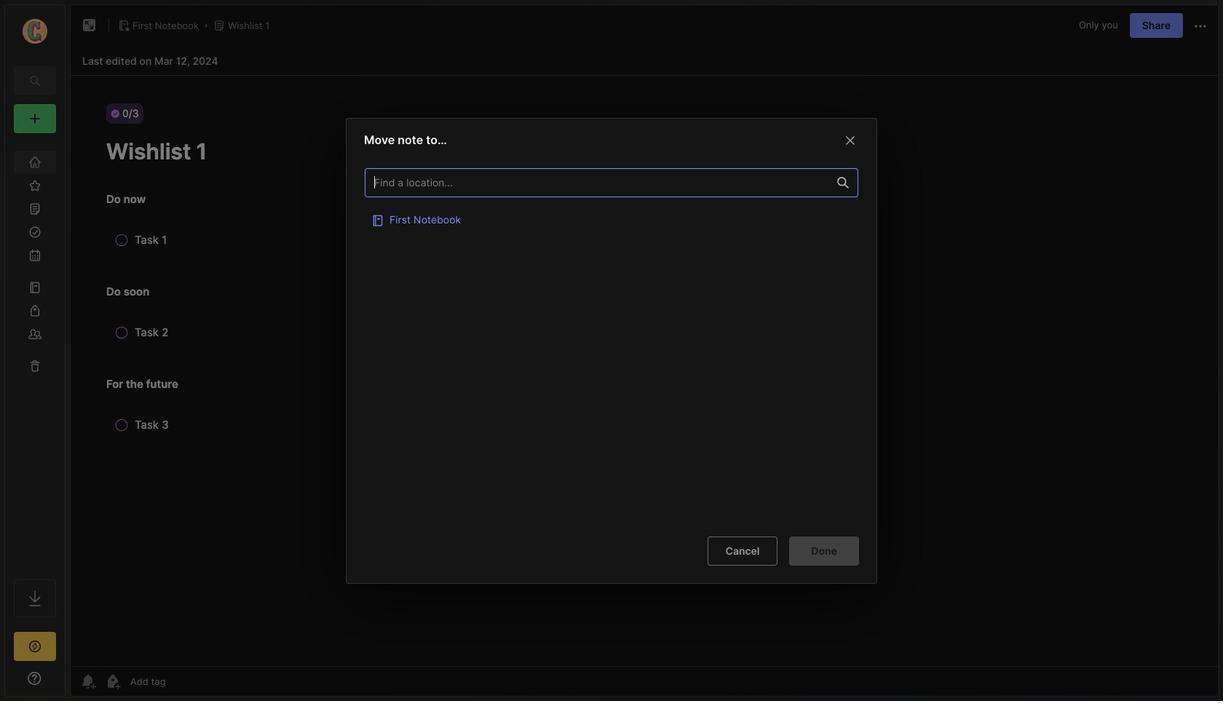 Task type: describe. For each thing, give the bounding box(es) containing it.
tree inside main element
[[5, 142, 65, 566]]

Find a location field
[[357, 160, 866, 524]]

add a reminder image
[[79, 673, 97, 690]]

note window element
[[70, 4, 1219, 697]]

close image
[[842, 131, 859, 149]]

add tag image
[[104, 673, 122, 690]]

Find a location… text field
[[365, 170, 828, 194]]

Note Editor text field
[[71, 75, 1218, 666]]



Task type: locate. For each thing, give the bounding box(es) containing it.
main element
[[0, 0, 70, 701]]

cell
[[365, 204, 858, 233]]

home image
[[28, 155, 42, 170]]

upgrade image
[[26, 638, 44, 655]]

expand note image
[[81, 17, 98, 34]]

edit search image
[[26, 72, 44, 90]]

tree
[[5, 142, 65, 566]]

cell inside find a location field
[[365, 204, 858, 233]]



Task type: vqa. For each thing, say whether or not it's contained in the screenshot.
Add tag image
yes



